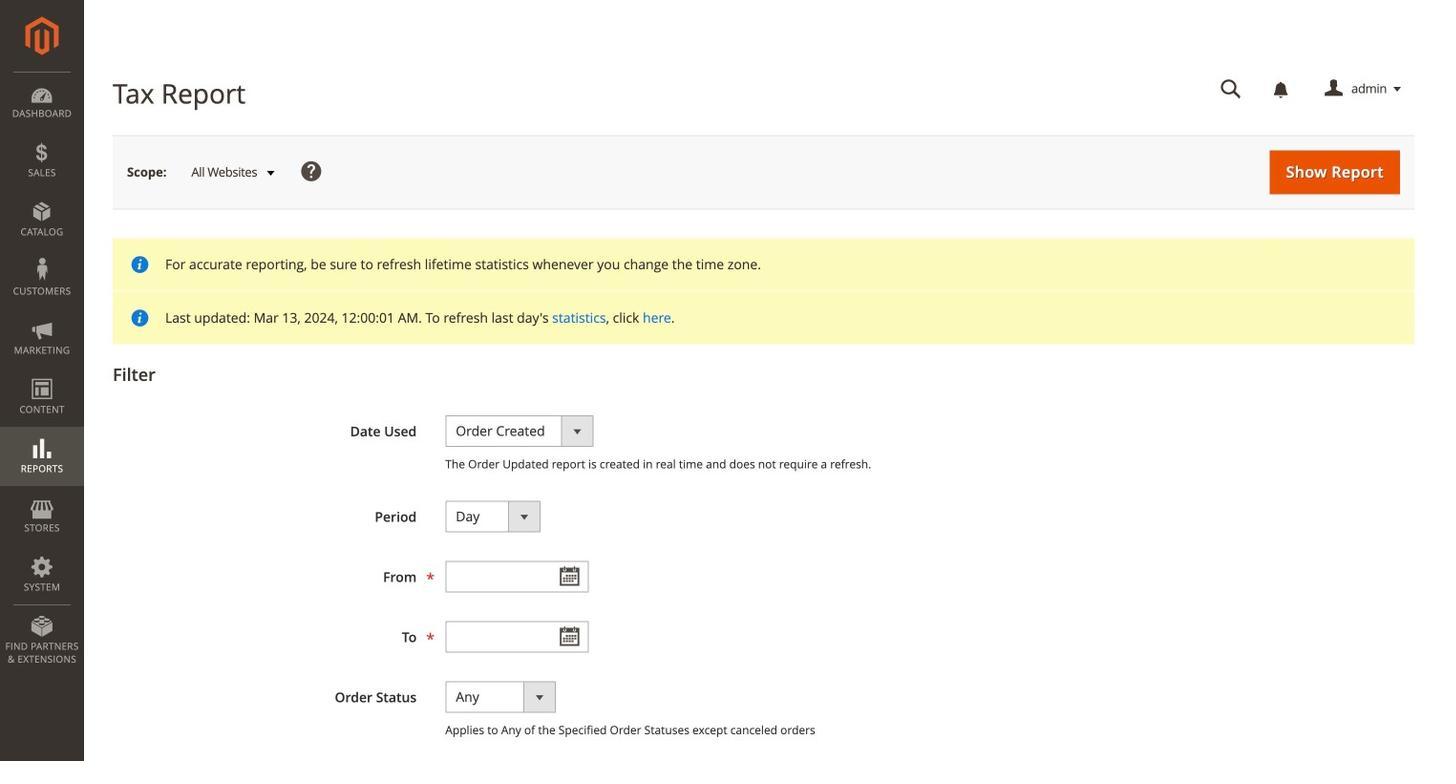 Task type: locate. For each thing, give the bounding box(es) containing it.
menu bar
[[0, 72, 84, 676]]

None text field
[[445, 621, 589, 653]]

magento admin panel image
[[25, 16, 59, 55]]

None text field
[[1208, 73, 1256, 106], [445, 561, 589, 593], [1208, 73, 1256, 106], [445, 561, 589, 593]]



